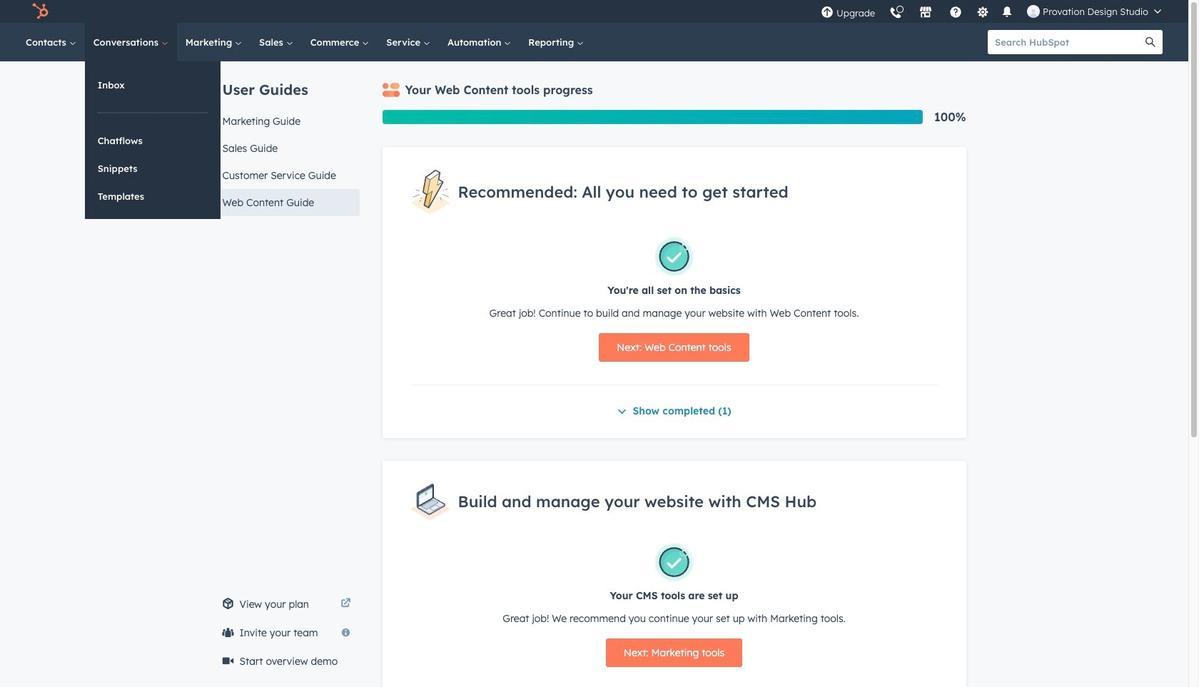 Task type: vqa. For each thing, say whether or not it's contained in the screenshot.
Conversations menu
yes



Task type: describe. For each thing, give the bounding box(es) containing it.
Search HubSpot search field
[[988, 30, 1139, 54]]

user guides element
[[214, 61, 360, 216]]

marketplaces image
[[920, 6, 933, 19]]

1 link opens in a new window image from the top
[[341, 596, 351, 613]]

conversations menu
[[85, 61, 220, 219]]



Task type: locate. For each thing, give the bounding box(es) containing it.
2 link opens in a new window image from the top
[[341, 599, 351, 610]]

progress bar
[[382, 110, 923, 124]]

link opens in a new window image
[[341, 596, 351, 613], [341, 599, 351, 610]]

menu
[[814, 0, 1172, 23]]

james peterson image
[[1028, 5, 1041, 18]]



